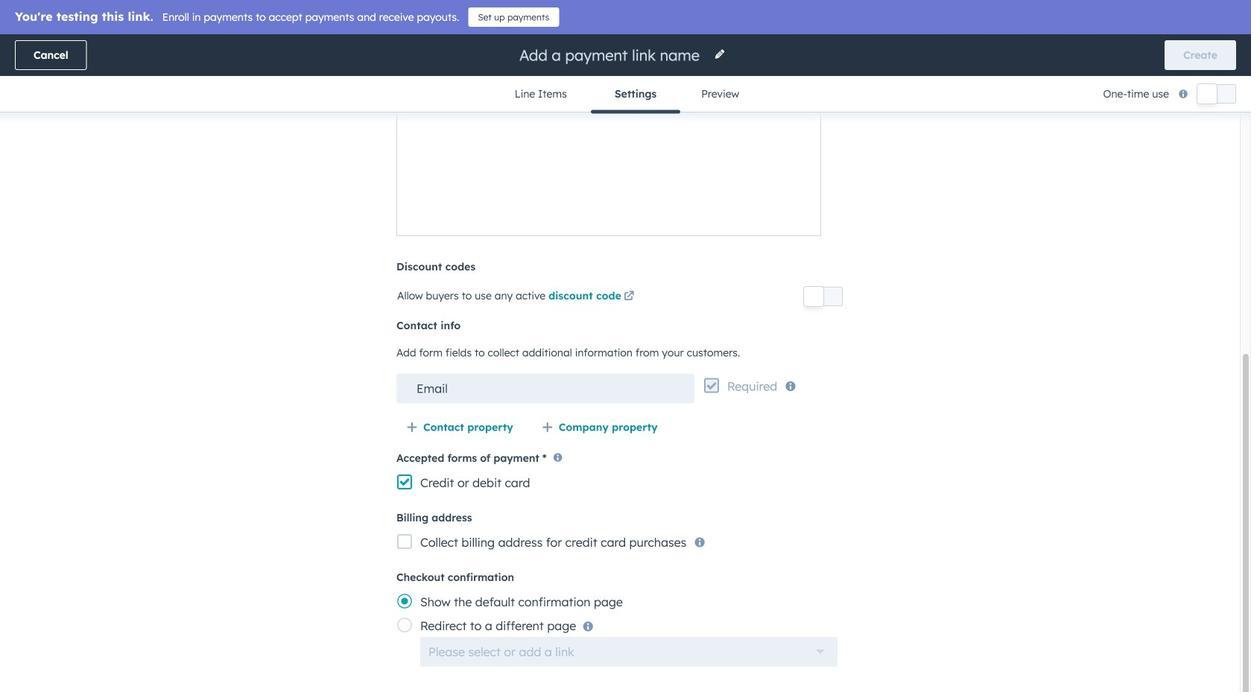 Task type: locate. For each thing, give the bounding box(es) containing it.
column header
[[37, 188, 233, 221], [233, 188, 352, 221], [501, 188, 650, 221], [650, 188, 724, 221], [836, 188, 1023, 221], [1023, 188, 1097, 221], [1097, 188, 1215, 221]]

link opens in a new window image
[[624, 288, 635, 306]]

page section element
[[0, 34, 1252, 114]]

7 column header from the left
[[1097, 188, 1215, 221]]

press to sort. image
[[814, 198, 820, 209]]

3 column header from the left
[[501, 188, 650, 221]]

dialog
[[0, 0, 1252, 693]]

None text field
[[397, 374, 695, 404]]

2 column header from the left
[[233, 188, 352, 221]]

1 column header from the left
[[37, 188, 233, 221]]

navigation inside page section element
[[491, 76, 761, 114]]

navigation
[[491, 76, 761, 114]]

link opens in a new window image
[[624, 292, 635, 302]]



Task type: describe. For each thing, give the bounding box(es) containing it.
Search search field
[[36, 142, 334, 172]]

6 column header from the left
[[1023, 188, 1097, 221]]

pagination navigation
[[506, 294, 641, 314]]

Add a payment link name field
[[518, 45, 705, 65]]

press to sort. element
[[814, 198, 820, 210]]

5 column header from the left
[[836, 188, 1023, 221]]

4 column header from the left
[[650, 188, 724, 221]]



Task type: vqa. For each thing, say whether or not it's contained in the screenshot.
connect your first app from the app marketplace .
no



